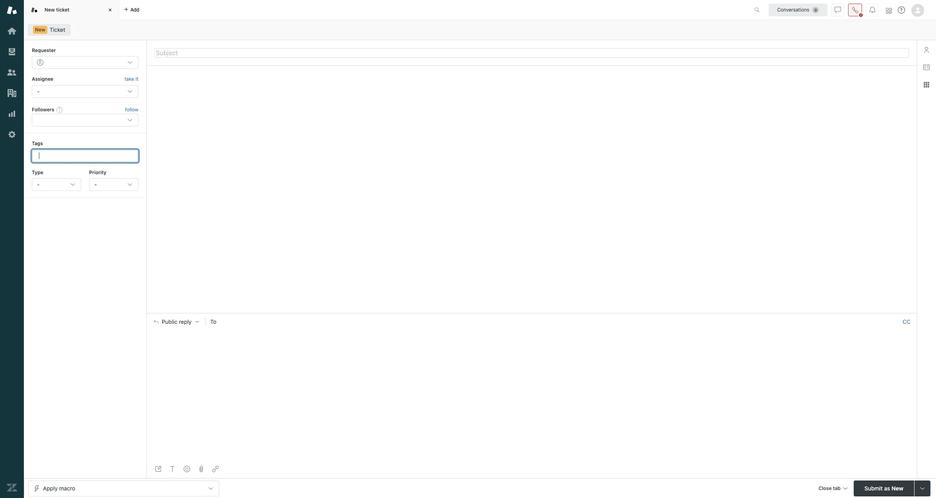 Task type: locate. For each thing, give the bounding box(es) containing it.
- button down priority
[[89, 178, 138, 191]]

zendesk products image
[[887, 8, 892, 13]]

organizations image
[[7, 88, 17, 98]]

new
[[45, 7, 55, 13], [35, 27, 45, 33], [892, 485, 904, 492]]

follow
[[125, 107, 138, 113]]

insert emojis image
[[184, 466, 190, 472]]

1 vertical spatial new
[[35, 27, 45, 33]]

minimize composer image
[[529, 310, 535, 316]]

to
[[210, 318, 217, 325]]

customer context image
[[924, 47, 930, 53]]

assignee
[[32, 76, 53, 82]]

1 horizontal spatial - button
[[89, 178, 138, 191]]

reporting image
[[7, 109, 17, 119]]

1 - button from the left
[[32, 178, 81, 191]]

info on adding followers image
[[57, 107, 63, 113]]

take it button
[[125, 75, 138, 83]]

tab
[[834, 485, 841, 491]]

0 vertical spatial new
[[45, 7, 55, 13]]

format text image
[[170, 466, 176, 472]]

zendesk support image
[[7, 5, 17, 16]]

requester
[[32, 47, 56, 53]]

requester element
[[32, 56, 138, 69]]

- down priority
[[94, 181, 97, 188]]

add
[[131, 7, 139, 13]]

apply macro
[[43, 485, 75, 492]]

- down type
[[37, 181, 40, 188]]

- for type
[[37, 181, 40, 188]]

admin image
[[7, 129, 17, 140]]

2 vertical spatial new
[[892, 485, 904, 492]]

new for new ticket
[[45, 7, 55, 13]]

public reply button
[[147, 314, 205, 330]]

submit
[[865, 485, 883, 492]]

macro
[[59, 485, 75, 492]]

close tab
[[819, 485, 841, 491]]

take it
[[125, 76, 138, 82]]

Tags field
[[38, 152, 131, 160]]

zendesk image
[[7, 483, 17, 493]]

priority
[[89, 169, 106, 175]]

new inside tab
[[45, 7, 55, 13]]

apply
[[43, 485, 58, 492]]

assignee element
[[32, 85, 138, 98]]

draft mode image
[[155, 466, 162, 472]]

new for new
[[35, 27, 45, 33]]

notifications image
[[870, 7, 876, 13]]

new ticket
[[45, 7, 69, 13]]

0 horizontal spatial - button
[[32, 178, 81, 191]]

- button
[[32, 178, 81, 191], [89, 178, 138, 191]]

cc button
[[903, 318, 911, 326]]

close
[[819, 485, 832, 491]]

customers image
[[7, 67, 17, 78]]

follow button
[[125, 106, 138, 113]]

add link (cmd k) image
[[213, 466, 219, 472]]

new inside secondary element
[[35, 27, 45, 33]]

- button down type
[[32, 178, 81, 191]]

2 - button from the left
[[89, 178, 138, 191]]

- down assignee
[[37, 88, 40, 95]]

-
[[37, 88, 40, 95], [37, 181, 40, 188], [94, 181, 97, 188]]

new ticket tab
[[24, 0, 119, 20]]



Task type: describe. For each thing, give the bounding box(es) containing it.
ticket
[[50, 26, 65, 33]]

tags
[[32, 141, 43, 147]]

close image
[[106, 6, 114, 14]]

apps image
[[924, 82, 930, 88]]

displays possible ticket submission types image
[[920, 485, 926, 492]]

conversations
[[778, 7, 810, 13]]

- inside assignee element
[[37, 88, 40, 95]]

it
[[136, 76, 138, 82]]

get help image
[[899, 6, 906, 14]]

- for priority
[[94, 181, 97, 188]]

public
[[162, 319, 178, 325]]

public reply
[[162, 319, 192, 325]]

close tab button
[[816, 481, 851, 498]]

submit as new
[[865, 485, 904, 492]]

- button for type
[[32, 178, 81, 191]]

Subject field
[[154, 48, 910, 58]]

add button
[[119, 0, 144, 20]]

button displays agent's chat status as invisible. image
[[835, 7, 842, 13]]

reply
[[179, 319, 192, 325]]

secondary element
[[24, 22, 937, 38]]

type
[[32, 169, 43, 175]]

- button for priority
[[89, 178, 138, 191]]

add attachment image
[[198, 466, 205, 472]]

main element
[[0, 0, 24, 498]]

followers element
[[32, 114, 138, 127]]

knowledge image
[[924, 64, 930, 70]]

conversations button
[[769, 3, 828, 16]]

as
[[885, 485, 891, 492]]

get started image
[[7, 26, 17, 36]]

cc
[[903, 318, 911, 325]]

take
[[125, 76, 134, 82]]

tabs tab list
[[24, 0, 747, 20]]

followers
[[32, 107, 54, 113]]

Followers field
[[38, 116, 121, 124]]

ticket
[[56, 7, 69, 13]]

views image
[[7, 47, 17, 57]]



Task type: vqa. For each thing, say whether or not it's contained in the screenshot.
the macro
yes



